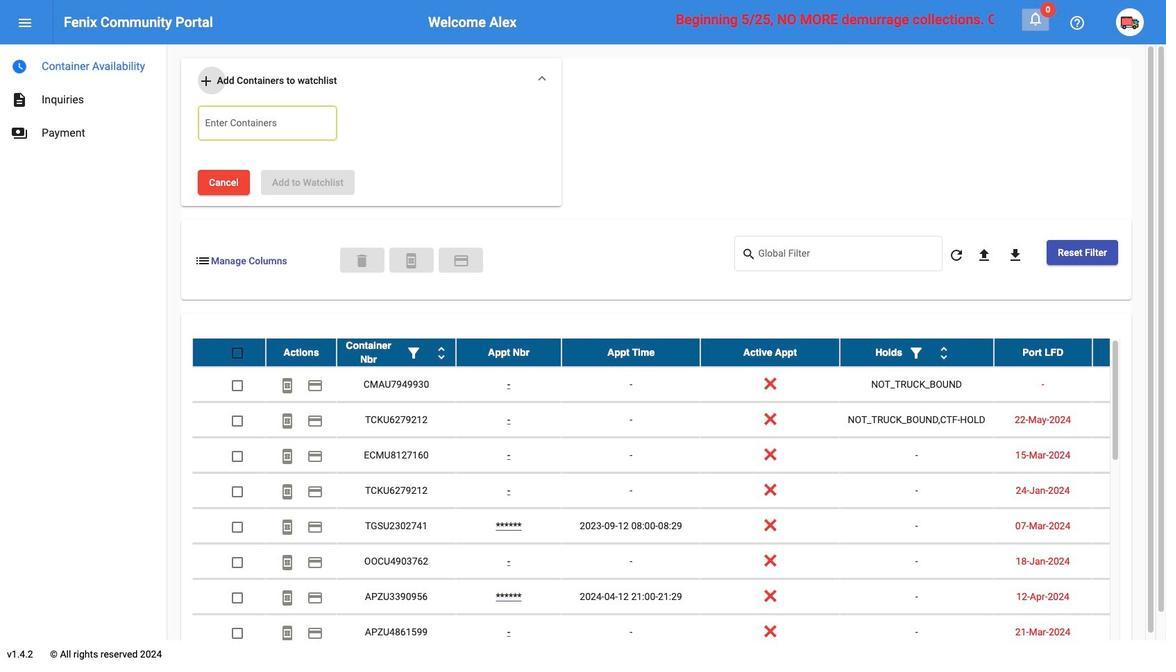 Task type: locate. For each thing, give the bounding box(es) containing it.
7 cell from the top
[[1093, 580, 1166, 615]]

cell for 7th row
[[1093, 545, 1166, 579]]

4 cell from the top
[[1093, 474, 1166, 508]]

6 row from the top
[[192, 509, 1166, 545]]

no color image
[[1028, 10, 1044, 27], [17, 15, 33, 31], [1069, 15, 1086, 31], [11, 58, 28, 75], [198, 73, 215, 90], [194, 253, 211, 269], [404, 253, 420, 269], [453, 253, 469, 269], [433, 346, 450, 362], [279, 377, 296, 394], [307, 377, 324, 394], [307, 413, 324, 430], [279, 448, 296, 465], [307, 484, 324, 500], [279, 554, 296, 571], [307, 554, 324, 571], [279, 590, 296, 607], [307, 590, 324, 607], [279, 625, 296, 642]]

2 cell from the top
[[1093, 403, 1166, 438]]

None text field
[[205, 119, 330, 133]]

cell for 8th row from the bottom of the page
[[1093, 368, 1166, 402]]

2 column header from the left
[[337, 339, 456, 367]]

no color image inside column header
[[433, 346, 450, 362]]

6 cell from the top
[[1093, 545, 1166, 579]]

column header
[[266, 339, 337, 367], [337, 339, 456, 367], [456, 339, 562, 367], [562, 339, 701, 367], [701, 339, 840, 367], [840, 339, 994, 367], [994, 339, 1093, 367], [1093, 339, 1166, 367]]

no color image
[[11, 92, 28, 108], [11, 125, 28, 142], [742, 246, 758, 263], [948, 247, 965, 264], [976, 247, 993, 264], [1007, 247, 1024, 264], [405, 346, 422, 362], [908, 346, 925, 362], [936, 346, 953, 362], [279, 413, 296, 430], [307, 448, 324, 465], [279, 484, 296, 500], [279, 519, 296, 536], [307, 519, 324, 536], [307, 625, 324, 642]]

8 cell from the top
[[1093, 615, 1166, 650]]

2 row from the top
[[192, 368, 1166, 403]]

1 cell from the top
[[1093, 368, 1166, 402]]

7 column header from the left
[[994, 339, 1093, 367]]

navigation
[[0, 44, 167, 150]]

6 column header from the left
[[840, 339, 994, 367]]

cell for seventh row from the bottom
[[1093, 403, 1166, 438]]

cell for 4th row from the bottom of the page
[[1093, 509, 1166, 544]]

grid
[[192, 339, 1166, 651]]

row
[[192, 339, 1166, 368], [192, 368, 1166, 403], [192, 403, 1166, 438], [192, 438, 1166, 474], [192, 474, 1166, 509], [192, 509, 1166, 545], [192, 545, 1166, 580], [192, 580, 1166, 615], [192, 615, 1166, 651]]

3 cell from the top
[[1093, 438, 1166, 473]]

5 row from the top
[[192, 474, 1166, 509]]

cell
[[1093, 368, 1166, 402], [1093, 403, 1166, 438], [1093, 438, 1166, 473], [1093, 474, 1166, 508], [1093, 509, 1166, 544], [1093, 545, 1166, 579], [1093, 580, 1166, 615], [1093, 615, 1166, 650]]

8 row from the top
[[192, 580, 1166, 615]]

7 row from the top
[[192, 545, 1166, 580]]

1 column header from the left
[[266, 339, 337, 367]]

5 cell from the top
[[1093, 509, 1166, 544]]



Task type: describe. For each thing, give the bounding box(es) containing it.
cell for fifth row
[[1093, 474, 1166, 508]]

5 column header from the left
[[701, 339, 840, 367]]

3 row from the top
[[192, 403, 1166, 438]]

4 column header from the left
[[562, 339, 701, 367]]

delete image
[[354, 253, 371, 269]]

8 column header from the left
[[1093, 339, 1166, 367]]

1 row from the top
[[192, 339, 1166, 368]]

Global Watchlist Filter field
[[758, 251, 935, 262]]

cell for second row from the bottom
[[1093, 580, 1166, 615]]

cell for first row from the bottom of the page
[[1093, 615, 1166, 650]]

cell for 6th row from the bottom
[[1093, 438, 1166, 473]]

9 row from the top
[[192, 615, 1166, 651]]

4 row from the top
[[192, 438, 1166, 474]]

3 column header from the left
[[456, 339, 562, 367]]



Task type: vqa. For each thing, say whether or not it's contained in the screenshot.
1st row from the bottom
yes



